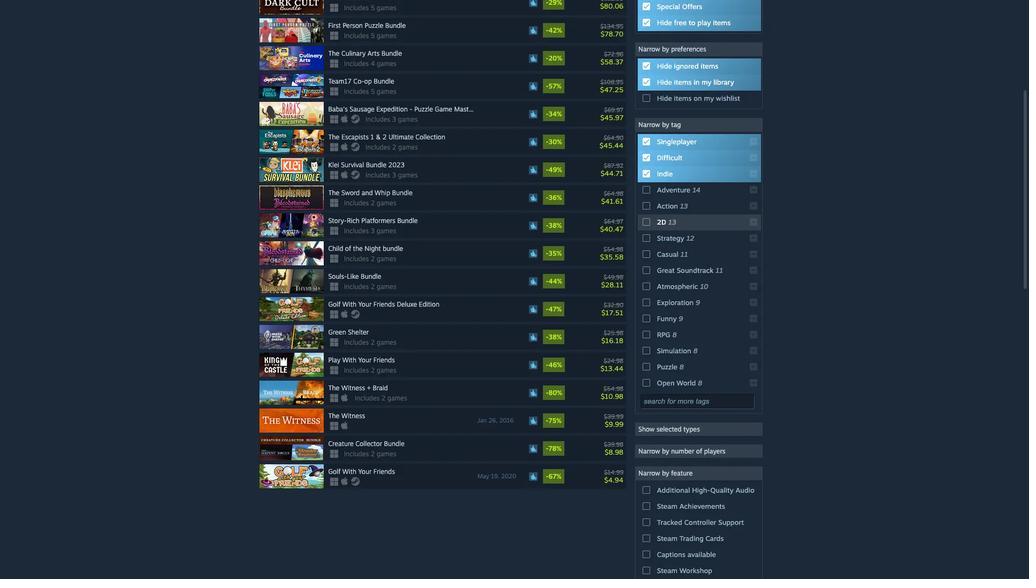 Task type: describe. For each thing, give the bounding box(es) containing it.
$134.95
[[601, 22, 624, 30]]

narrow for narrow by preferences
[[639, 45, 661, 53]]

funny
[[657, 314, 677, 323]]

to
[[689, 18, 696, 27]]

67%
[[549, 473, 562, 481]]

witness for $9.99
[[342, 412, 365, 420]]

free
[[674, 18, 687, 27]]

2020
[[501, 473, 517, 480]]

the for $41.61
[[329, 189, 340, 197]]

friends for $17.51
[[374, 300, 395, 308]]

78%
[[549, 445, 562, 453]]

child
[[329, 245, 343, 253]]

bundle right arts
[[382, 49, 402, 57]]

games down baba's sausage expedition - puzzle game masterpieces
[[398, 115, 418, 123]]

escapists
[[342, 133, 369, 141]]

$54.98 $10.98
[[601, 385, 624, 400]]

the for $10.98
[[329, 384, 340, 392]]

2 for $28.11
[[371, 283, 375, 291]]

- right "expedition"
[[410, 105, 413, 113]]

team17
[[329, 77, 352, 85]]

2016
[[500, 417, 514, 424]]

items left on
[[674, 94, 692, 102]]

includes 3 games for $45.97
[[366, 115, 418, 123]]

story-
[[329, 217, 347, 225]]

simulation 8
[[657, 346, 698, 355]]

2 includes 5 games from the top
[[344, 32, 397, 40]]

show selected types
[[639, 425, 700, 433]]

games down the bundle
[[377, 255, 397, 263]]

and
[[362, 189, 373, 197]]

includes 2 games down 'braid'
[[355, 394, 407, 402]]

bundle right "like" on the left top
[[361, 273, 381, 281]]

- for $58.37
[[546, 54, 549, 62]]

- for $13.44
[[546, 361, 549, 369]]

2 down ultimate
[[392, 143, 396, 151]]

includes 5 games for $47.25
[[344, 87, 397, 96]]

steam workshop
[[657, 566, 713, 575]]

bundle up the culinary arts bundle
[[385, 22, 406, 30]]

by for preferences
[[662, 45, 670, 53]]

38% for $40.47
[[549, 222, 562, 230]]

&
[[376, 133, 381, 141]]

2 vertical spatial puzzle
[[657, 363, 678, 371]]

$54.98 for $10.98
[[604, 385, 624, 392]]

$78.70
[[601, 29, 624, 38]]

action 13
[[657, 202, 688, 210]]

types
[[684, 425, 700, 433]]

$28.11
[[602, 280, 624, 289]]

38% for $16.18
[[549, 333, 562, 341]]

3 for $45.97
[[392, 115, 396, 123]]

games down "2023"
[[398, 171, 418, 179]]

narrow by preferences
[[639, 45, 707, 53]]

sword
[[342, 189, 360, 197]]

games down ultimate
[[398, 143, 418, 151]]

atmospheric
[[657, 282, 699, 291]]

includes down co-
[[344, 87, 369, 96]]

75%
[[549, 417, 562, 425]]

includes down souls-like bundle
[[344, 283, 369, 291]]

$4.94
[[605, 475, 624, 484]]

5 for $47.25
[[371, 87, 375, 96]]

includes 2 games down the escapists 1 & 2 ultimate collection
[[366, 143, 418, 151]]

0 horizontal spatial of
[[345, 245, 351, 253]]

with for $13.44
[[343, 356, 357, 364]]

games up play with your friends
[[377, 338, 397, 347]]

open
[[657, 379, 675, 387]]

includes down sword
[[344, 199, 369, 207]]

$32.90 $17.51
[[602, 301, 624, 317]]

- for $41.61
[[546, 194, 549, 202]]

bundle
[[383, 245, 403, 253]]

-57%
[[546, 82, 562, 90]]

ultimate
[[389, 133, 414, 141]]

adventure 14
[[657, 186, 701, 194]]

items right play
[[713, 18, 731, 27]]

narrow for narrow by tag
[[639, 121, 661, 129]]

20%
[[549, 54, 563, 62]]

steam trading cards
[[657, 534, 724, 543]]

$64.90 $45.44
[[600, 134, 624, 149]]

the for $9.99
[[329, 412, 340, 420]]

2 vertical spatial includes 3 games
[[344, 227, 397, 235]]

hide for hide free to play items
[[657, 18, 672, 27]]

-20%
[[546, 54, 563, 62]]

- for $9.99
[[546, 417, 549, 425]]

includes 2 games for $41.61
[[344, 199, 397, 207]]

games up "first person puzzle bundle"
[[377, 4, 397, 12]]

2d 13
[[657, 218, 677, 226]]

12
[[687, 234, 695, 242]]

$80.06
[[601, 1, 624, 10]]

hide for hide items in my library
[[657, 78, 672, 86]]

$35.58
[[601, 252, 624, 261]]

green
[[329, 328, 346, 336]]

includes down klei survival bundle 2023
[[366, 171, 390, 179]]

includes down creature collector bundle
[[344, 450, 369, 458]]

$9.99
[[605, 420, 624, 428]]

10
[[701, 282, 709, 291]]

funny 9
[[657, 314, 684, 323]]

$69.97
[[605, 106, 624, 113]]

arts
[[368, 49, 380, 57]]

shelter
[[348, 328, 369, 336]]

$45.97
[[601, 113, 624, 122]]

5 for $80.06
[[371, 4, 375, 12]]

bundle right collector
[[384, 440, 405, 448]]

includes down the +
[[355, 394, 380, 402]]

the for $45.44
[[329, 133, 340, 141]]

wishlist
[[716, 94, 741, 102]]

golf with your friends
[[329, 468, 395, 476]]

2 5 from the top
[[371, 32, 375, 40]]

games right 4 at the left
[[377, 60, 397, 68]]

games down the 'platformers'
[[377, 227, 397, 235]]

night
[[365, 245, 381, 253]]

includes up person
[[344, 4, 369, 12]]

tag
[[672, 121, 681, 129]]

offers
[[683, 2, 703, 11]]

2 down 'braid'
[[382, 394, 386, 402]]

includes down play with your friends
[[344, 366, 369, 374]]

$64.98
[[604, 190, 624, 197]]

includes 2 games for $16.18
[[344, 338, 397, 347]]

items up hide items in my library
[[701, 62, 719, 70]]

braid
[[373, 384, 388, 392]]

hide for hide ignored items
[[657, 62, 672, 70]]

by for feature
[[662, 469, 670, 477]]

by for number
[[662, 447, 670, 455]]

support
[[719, 518, 744, 527]]

collector
[[356, 440, 382, 448]]

$64.97
[[604, 218, 624, 225]]

-75%
[[546, 417, 562, 425]]

49%
[[549, 166, 562, 174]]

games up arts
[[377, 32, 397, 40]]

-49%
[[546, 166, 562, 174]]

soundtrack
[[677, 266, 714, 275]]

-30%
[[546, 138, 562, 146]]

$58.37
[[601, 57, 624, 66]]

narrow by feature
[[639, 469, 693, 477]]

includes 2 games for $35.58
[[344, 255, 397, 263]]

$8.98
[[605, 448, 624, 456]]

friends for $4.94
[[374, 468, 395, 476]]

games up 'braid'
[[377, 366, 397, 374]]

- for $16.18
[[546, 333, 549, 341]]

feature
[[672, 469, 693, 477]]

9 for funny 9
[[679, 314, 684, 323]]

19,
[[491, 473, 500, 480]]

2d
[[657, 218, 667, 226]]

2 right &
[[383, 133, 387, 141]]

1 horizontal spatial 11
[[716, 266, 723, 275]]

narrow for narrow by feature
[[639, 469, 661, 477]]

rpg
[[657, 330, 671, 339]]

steam for steam workshop
[[657, 566, 678, 575]]

8 for simulation 8
[[694, 346, 698, 355]]

2 for $41.61
[[371, 199, 375, 207]]

- for $8.98
[[546, 445, 549, 453]]

golf for $4.94
[[329, 468, 341, 476]]

2 for $8.98
[[371, 450, 375, 458]]

includes 2 games for $13.44
[[344, 366, 397, 374]]

$14.99 $4.94
[[605, 469, 624, 484]]

achievements
[[680, 502, 726, 511]]

steam for steam achievements
[[657, 502, 678, 511]]

3 for $44.71
[[392, 171, 396, 179]]

narrow by tag
[[639, 121, 681, 129]]

open world 8
[[657, 379, 703, 387]]

friends for $13.44
[[374, 356, 395, 364]]

-67%
[[546, 473, 562, 481]]

-38% for $16.18
[[546, 333, 562, 341]]

includes down rich in the left of the page
[[344, 227, 369, 235]]

9 for exploration 9
[[696, 298, 700, 307]]

1 vertical spatial of
[[697, 447, 703, 455]]

8 right world
[[698, 379, 703, 387]]

$10.98
[[601, 392, 624, 400]]

$44.71
[[601, 169, 624, 177]]

$87.92
[[604, 162, 624, 169]]

includes down &
[[366, 143, 390, 151]]



Task type: locate. For each thing, give the bounding box(es) containing it.
bundle right "op"
[[374, 77, 394, 85]]

games
[[377, 4, 397, 12], [377, 32, 397, 40], [377, 60, 397, 68], [377, 87, 397, 96], [398, 115, 418, 123], [398, 143, 418, 151], [398, 171, 418, 179], [377, 199, 397, 207], [377, 227, 397, 235], [377, 255, 397, 263], [377, 283, 397, 291], [377, 338, 397, 347], [377, 366, 397, 374], [388, 394, 407, 402], [377, 450, 397, 458]]

trading
[[680, 534, 704, 543]]

-34%
[[546, 110, 562, 118]]

2 vertical spatial 5
[[371, 87, 375, 96]]

$64.97 $40.47
[[600, 218, 624, 233]]

your up the +
[[359, 356, 372, 364]]

- up -44%
[[546, 249, 549, 257]]

witness down 'the witness + braid'
[[342, 412, 365, 420]]

2 narrow from the top
[[639, 121, 661, 129]]

your for $4.94
[[359, 468, 372, 476]]

includes 5 games for $80.06
[[344, 4, 397, 12]]

1 $54.98 from the top
[[604, 245, 624, 253]]

0 horizontal spatial 11
[[681, 250, 688, 259]]

2 your from the top
[[359, 356, 372, 364]]

1 by from the top
[[662, 45, 670, 53]]

2 horizontal spatial puzzle
[[657, 363, 678, 371]]

1 vertical spatial golf
[[329, 468, 341, 476]]

great soundtrack 11
[[657, 266, 723, 275]]

bundle left "2023"
[[366, 161, 387, 169]]

quality
[[711, 486, 734, 495]]

2 vertical spatial friends
[[374, 468, 395, 476]]

1 vertical spatial -38%
[[546, 333, 562, 341]]

- up -80%
[[546, 361, 549, 369]]

includes down person
[[344, 32, 369, 40]]

2 vertical spatial 3
[[371, 227, 375, 235]]

narrow
[[639, 45, 661, 53], [639, 121, 661, 129], [639, 447, 661, 455], [639, 469, 661, 477]]

1 vertical spatial my
[[704, 94, 714, 102]]

strategy
[[657, 234, 685, 242]]

includes 2 games down collector
[[344, 450, 397, 458]]

1 witness from the top
[[342, 384, 365, 392]]

5 down "first person puzzle bundle"
[[371, 32, 375, 40]]

- down -34%
[[546, 138, 549, 146]]

culinary
[[342, 49, 366, 57]]

your
[[359, 300, 372, 308], [359, 356, 372, 364], [359, 468, 372, 476]]

your down creature collector bundle
[[359, 468, 372, 476]]

platformers
[[362, 217, 396, 225]]

1 includes 5 games from the top
[[344, 4, 397, 12]]

atmospheric 10
[[657, 282, 709, 291]]

golf down the creature
[[329, 468, 341, 476]]

2 down the sword and whip bundle at the left
[[371, 199, 375, 207]]

- down -44%
[[546, 305, 549, 313]]

hide down narrow by preferences
[[657, 62, 672, 70]]

- up -34%
[[546, 82, 549, 90]]

3 includes 5 games from the top
[[344, 87, 397, 96]]

2 vertical spatial includes 5 games
[[344, 87, 397, 96]]

3 the from the top
[[329, 189, 340, 197]]

of left the at the top left of the page
[[345, 245, 351, 253]]

includes 5 games down "op"
[[344, 87, 397, 96]]

8
[[673, 330, 677, 339], [694, 346, 698, 355], [680, 363, 684, 371], [698, 379, 703, 387]]

$64.98 $41.61
[[602, 190, 624, 205]]

- up -57%
[[546, 54, 549, 62]]

11 right casual
[[681, 250, 688, 259]]

the sword and whip bundle
[[329, 189, 413, 197]]

$39.98
[[604, 441, 624, 448]]

0 vertical spatial my
[[702, 78, 712, 86]]

8 for puzzle 8
[[680, 363, 684, 371]]

includes 3 games for $44.71
[[366, 171, 418, 179]]

- for $35.58
[[546, 249, 549, 257]]

9 right funny
[[679, 314, 684, 323]]

2 golf from the top
[[329, 468, 341, 476]]

30%
[[549, 138, 562, 146]]

$108.95
[[601, 78, 624, 86]]

5 down "op"
[[371, 87, 375, 96]]

1 vertical spatial with
[[343, 356, 357, 364]]

witness for $10.98
[[342, 384, 365, 392]]

1 the from the top
[[329, 49, 340, 57]]

masterpieces
[[454, 105, 494, 113]]

1 vertical spatial $54.98
[[604, 385, 624, 392]]

by left tag
[[662, 121, 670, 129]]

cards
[[706, 534, 724, 543]]

0 vertical spatial golf
[[329, 300, 341, 308]]

None text field
[[641, 394, 755, 409]]

2 by from the top
[[662, 121, 670, 129]]

0 vertical spatial includes 3 games
[[366, 115, 418, 123]]

team17 co-op bundle
[[329, 77, 394, 85]]

includes 2 games for $8.98
[[344, 450, 397, 458]]

on
[[694, 94, 702, 102]]

0 vertical spatial friends
[[374, 300, 395, 308]]

47%
[[549, 305, 562, 313]]

- up "-78%"
[[546, 417, 549, 425]]

+
[[367, 384, 371, 392]]

1 steam from the top
[[657, 502, 678, 511]]

includes 2 games for $28.11
[[344, 283, 397, 291]]

1 vertical spatial 9
[[679, 314, 684, 323]]

jan
[[478, 417, 487, 424]]

show
[[639, 425, 655, 433]]

- down "-78%"
[[546, 473, 549, 481]]

1 vertical spatial steam
[[657, 534, 678, 543]]

$32.90
[[604, 301, 624, 309]]

selected
[[657, 425, 682, 433]]

the witness + braid
[[329, 384, 388, 392]]

narrow left tag
[[639, 121, 661, 129]]

whip
[[375, 189, 390, 197]]

- for $10.98
[[546, 389, 549, 397]]

-38% for $40.47
[[546, 222, 562, 230]]

1 vertical spatial puzzle
[[415, 105, 433, 113]]

-46%
[[546, 361, 562, 369]]

0 horizontal spatial puzzle
[[365, 22, 384, 30]]

puzzle right person
[[365, 22, 384, 30]]

includes 2 games down night
[[344, 255, 397, 263]]

games up golf with your friends deluxe edition
[[377, 283, 397, 291]]

0 vertical spatial 11
[[681, 250, 688, 259]]

1 vertical spatial includes 3 games
[[366, 171, 418, 179]]

$49.98 $28.11
[[602, 273, 624, 289]]

3 by from the top
[[662, 447, 670, 455]]

2 steam from the top
[[657, 534, 678, 543]]

4 the from the top
[[329, 384, 340, 392]]

1 vertical spatial witness
[[342, 412, 365, 420]]

1 horizontal spatial 9
[[696, 298, 700, 307]]

2 vertical spatial steam
[[657, 566, 678, 575]]

- for $45.97
[[546, 110, 549, 118]]

$64.90
[[604, 134, 624, 141]]

0 horizontal spatial 13
[[669, 218, 677, 226]]

games down whip
[[377, 199, 397, 207]]

0 vertical spatial $54.98
[[604, 245, 624, 253]]

controller
[[685, 518, 717, 527]]

the left sword
[[329, 189, 340, 197]]

hide left free
[[657, 18, 672, 27]]

1 friends from the top
[[374, 300, 395, 308]]

puzzle left game
[[415, 105, 433, 113]]

narrow for narrow by number of players
[[639, 447, 661, 455]]

first person puzzle bundle
[[329, 22, 406, 30]]

3 steam from the top
[[657, 566, 678, 575]]

2 vertical spatial with
[[343, 468, 357, 476]]

1 vertical spatial your
[[359, 356, 372, 364]]

1 vertical spatial 3
[[392, 171, 396, 179]]

steam down captions
[[657, 566, 678, 575]]

difficult
[[657, 153, 683, 162]]

0 vertical spatial -38%
[[546, 222, 562, 230]]

tracked
[[657, 518, 683, 527]]

9
[[696, 298, 700, 307], [679, 314, 684, 323]]

3 with from the top
[[343, 468, 357, 476]]

4 narrow from the top
[[639, 469, 661, 477]]

the witness
[[329, 412, 365, 420]]

2 for $16.18
[[371, 338, 375, 347]]

0 vertical spatial of
[[345, 245, 351, 253]]

$49.98
[[604, 273, 624, 281]]

1 horizontal spatial 13
[[680, 202, 688, 210]]

witness
[[342, 384, 365, 392], [342, 412, 365, 420]]

- up -47%
[[546, 277, 549, 285]]

available
[[688, 550, 716, 559]]

steam up tracked
[[657, 502, 678, 511]]

0 vertical spatial puzzle
[[365, 22, 384, 30]]

ignored
[[674, 62, 699, 70]]

your for $17.51
[[359, 300, 372, 308]]

2 down play with your friends
[[371, 366, 375, 374]]

with for $17.51
[[343, 300, 357, 308]]

0 vertical spatial 38%
[[549, 222, 562, 230]]

my for on
[[704, 94, 714, 102]]

the up the creature
[[329, 412, 340, 420]]

26,
[[489, 417, 498, 424]]

0 vertical spatial witness
[[342, 384, 365, 392]]

by
[[662, 45, 670, 53], [662, 121, 670, 129], [662, 447, 670, 455], [662, 469, 670, 477]]

2 hide from the top
[[657, 62, 672, 70]]

1 your from the top
[[359, 300, 372, 308]]

includes 3 games
[[366, 115, 418, 123], [366, 171, 418, 179], [344, 227, 397, 235]]

2 with from the top
[[343, 356, 357, 364]]

includes down "expedition"
[[366, 115, 390, 123]]

by left the number
[[662, 447, 670, 455]]

hide for hide items on my wishlist
[[657, 94, 672, 102]]

1 38% from the top
[[549, 222, 562, 230]]

$54.98 for $35.58
[[604, 245, 624, 253]]

1 vertical spatial includes 5 games
[[344, 32, 397, 40]]

baba's
[[329, 105, 348, 113]]

hide free to play items
[[657, 18, 731, 27]]

1 vertical spatial 38%
[[549, 333, 562, 341]]

2 witness from the top
[[342, 412, 365, 420]]

may
[[478, 473, 490, 480]]

4 by from the top
[[662, 469, 670, 477]]

1 horizontal spatial puzzle
[[415, 105, 433, 113]]

3 friends from the top
[[374, 468, 395, 476]]

by left feature
[[662, 469, 670, 477]]

includes down shelter
[[344, 338, 369, 347]]

0 horizontal spatial 9
[[679, 314, 684, 323]]

14
[[693, 186, 701, 194]]

- for $28.11
[[546, 277, 549, 285]]

jan 26, 2016
[[478, 417, 514, 424]]

0 vertical spatial 13
[[680, 202, 688, 210]]

friends
[[374, 300, 395, 308], [374, 356, 395, 364], [374, 468, 395, 476]]

$24.98 $13.44
[[601, 357, 624, 373]]

games up "expedition"
[[377, 87, 397, 96]]

1 hide from the top
[[657, 18, 672, 27]]

creature collector bundle
[[329, 440, 405, 448]]

0 vertical spatial 5
[[371, 4, 375, 12]]

11 right soundtrack
[[716, 266, 723, 275]]

- for $4.94
[[546, 473, 549, 481]]

- down -36% at right
[[546, 222, 549, 230]]

by for tag
[[662, 121, 670, 129]]

38% down "47%"
[[549, 333, 562, 341]]

2 vertical spatial your
[[359, 468, 372, 476]]

- down -49%
[[546, 194, 549, 202]]

may 19, 2020
[[478, 473, 517, 480]]

2 friends from the top
[[374, 356, 395, 364]]

1 narrow from the top
[[639, 45, 661, 53]]

0 vertical spatial your
[[359, 300, 372, 308]]

golf up green
[[329, 300, 341, 308]]

includes 3 games down story-rich platformers bundle
[[344, 227, 397, 235]]

0 vertical spatial includes 5 games
[[344, 4, 397, 12]]

2 down collector
[[371, 450, 375, 458]]

9 down atmospheric 10
[[696, 298, 700, 307]]

1 5 from the top
[[371, 4, 375, 12]]

1 vertical spatial friends
[[374, 356, 395, 364]]

0 vertical spatial with
[[343, 300, 357, 308]]

witness left the +
[[342, 384, 365, 392]]

the down the 'play'
[[329, 384, 340, 392]]

includes 2 games down souls-like bundle
[[344, 283, 397, 291]]

golf for $17.51
[[329, 300, 341, 308]]

0 vertical spatial 9
[[696, 298, 700, 307]]

8 right rpg
[[673, 330, 677, 339]]

the left escapists
[[329, 133, 340, 141]]

5 the from the top
[[329, 412, 340, 420]]

bundle right whip
[[392, 189, 413, 197]]

rich
[[347, 217, 360, 225]]

13 for 2d 13
[[669, 218, 677, 226]]

57%
[[549, 82, 562, 90]]

-42%
[[546, 26, 562, 34]]

includes 5 games up "first person puzzle bundle"
[[344, 4, 397, 12]]

- for $44.71
[[546, 166, 549, 174]]

13 right 2d
[[669, 218, 677, 226]]

38% up 35%
[[549, 222, 562, 230]]

1 -38% from the top
[[546, 222, 562, 230]]

sausage
[[350, 105, 375, 113]]

$39.99 $9.99
[[604, 413, 624, 428]]

3 down "2023"
[[392, 171, 396, 179]]

- for $47.25
[[546, 82, 549, 90]]

-
[[546, 26, 549, 34], [546, 54, 549, 62], [546, 82, 549, 90], [410, 105, 413, 113], [546, 110, 549, 118], [546, 138, 549, 146], [546, 166, 549, 174], [546, 194, 549, 202], [546, 222, 549, 230], [546, 249, 549, 257], [546, 277, 549, 285], [546, 305, 549, 313], [546, 333, 549, 341], [546, 361, 549, 369], [546, 389, 549, 397], [546, 417, 549, 425], [546, 445, 549, 453], [546, 473, 549, 481]]

-38% down -47%
[[546, 333, 562, 341]]

3 your from the top
[[359, 468, 372, 476]]

klei
[[329, 161, 339, 169]]

- up -20%
[[546, 26, 549, 34]]

$54.98 $35.58
[[601, 245, 624, 261]]

3 5 from the top
[[371, 87, 375, 96]]

1 vertical spatial 13
[[669, 218, 677, 226]]

narrow right $72.96
[[639, 45, 661, 53]]

3 hide from the top
[[657, 78, 672, 86]]

the
[[353, 245, 363, 253]]

world
[[677, 379, 696, 387]]

8 for rpg 8
[[673, 330, 677, 339]]

bundle right the 'platformers'
[[397, 217, 418, 225]]

0 vertical spatial steam
[[657, 502, 678, 511]]

my right in
[[702, 78, 712, 86]]

- down -47%
[[546, 333, 549, 341]]

friends left deluxe
[[374, 300, 395, 308]]

8 up open world 8
[[680, 363, 684, 371]]

$54.98 inside $54.98 $35.58
[[604, 245, 624, 253]]

story-rich platformers bundle
[[329, 217, 418, 225]]

library
[[714, 78, 735, 86]]

2 $54.98 from the top
[[604, 385, 624, 392]]

2 for $13.44
[[371, 366, 375, 374]]

hide ignored items
[[657, 62, 719, 70]]

person
[[343, 22, 363, 30]]

4
[[371, 60, 375, 68]]

1 vertical spatial 11
[[716, 266, 723, 275]]

2 38% from the top
[[549, 333, 562, 341]]

child of the night bundle
[[329, 245, 403, 253]]

1 with from the top
[[343, 300, 357, 308]]

the for $58.37
[[329, 49, 340, 57]]

- for $78.70
[[546, 26, 549, 34]]

the left culinary
[[329, 49, 340, 57]]

of left players
[[697, 447, 703, 455]]

items left in
[[674, 78, 692, 86]]

games down collector
[[377, 450, 397, 458]]

$54.98 inside $54.98 $10.98
[[604, 385, 624, 392]]

play
[[329, 356, 341, 364]]

2 for $35.58
[[371, 255, 375, 263]]

play with your friends
[[329, 356, 395, 364]]

1 horizontal spatial of
[[697, 447, 703, 455]]

- up -36% at right
[[546, 166, 549, 174]]

steam achievements
[[657, 502, 726, 511]]

includes down culinary
[[344, 60, 369, 68]]

- up -67%
[[546, 445, 549, 453]]

3 narrow from the top
[[639, 447, 661, 455]]

items
[[713, 18, 731, 27], [701, 62, 719, 70], [674, 78, 692, 86], [674, 94, 692, 102]]

2 down night
[[371, 255, 375, 263]]

4 hide from the top
[[657, 94, 672, 102]]

your up shelter
[[359, 300, 372, 308]]

3 down story-rich platformers bundle
[[371, 227, 375, 235]]

- for $40.47
[[546, 222, 549, 230]]

2 the from the top
[[329, 133, 340, 141]]

- for $45.44
[[546, 138, 549, 146]]

additional high-quality audio
[[657, 486, 755, 495]]

your for $13.44
[[359, 356, 372, 364]]

13 for action 13
[[680, 202, 688, 210]]

my for in
[[702, 78, 712, 86]]

by left preferences
[[662, 45, 670, 53]]

includes 5 games down "first person puzzle bundle"
[[344, 32, 397, 40]]

games down 'braid'
[[388, 394, 407, 402]]

-44%
[[546, 277, 563, 285]]

$25.98
[[604, 329, 624, 337]]

11
[[681, 250, 688, 259], [716, 266, 723, 275]]

1 vertical spatial 5
[[371, 32, 375, 40]]

with up green shelter
[[343, 300, 357, 308]]

with for $4.94
[[343, 468, 357, 476]]

- for $17.51
[[546, 305, 549, 313]]

high-
[[692, 486, 711, 495]]

steam for steam trading cards
[[657, 534, 678, 543]]

0 vertical spatial 3
[[392, 115, 396, 123]]

with right the 'play'
[[343, 356, 357, 364]]

includes down the at the top left of the page
[[344, 255, 369, 263]]

2 -38% from the top
[[546, 333, 562, 341]]

expedition
[[377, 105, 408, 113]]

80%
[[549, 389, 563, 397]]

1 golf from the top
[[329, 300, 341, 308]]

$24.98
[[604, 357, 624, 364]]

captions available
[[657, 550, 716, 559]]

-38% up -35%
[[546, 222, 562, 230]]



Task type: vqa. For each thing, say whether or not it's contained in the screenshot.
'Gears 5' in the left of the page
no



